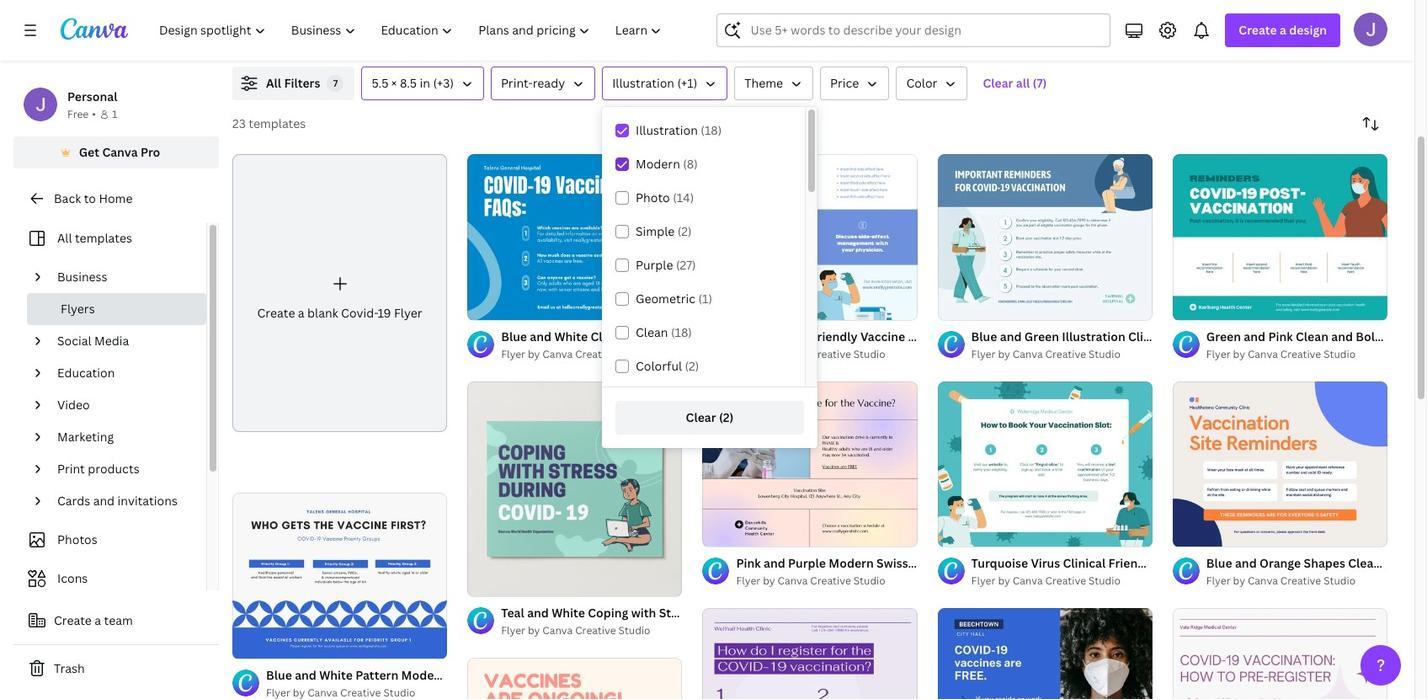 Task type: locate. For each thing, give the bounding box(es) containing it.
clear inside button
[[686, 409, 716, 425]]

×
[[391, 75, 397, 91]]

1 vertical spatial all
[[57, 230, 72, 246]]

clear
[[983, 75, 1014, 91], [686, 409, 716, 425]]

business link
[[51, 261, 196, 293]]

0 horizontal spatial all
[[57, 230, 72, 246]]

create a design
[[1239, 22, 1327, 38]]

1 vertical spatial templates
[[75, 230, 132, 246]]

1 horizontal spatial create
[[257, 305, 295, 321]]

create inside dropdown button
[[1239, 22, 1277, 38]]

jacob simon image
[[1354, 13, 1388, 46]]

blue clinical friendly vaccine information general health flyer image
[[703, 154, 918, 320]]

clear (2) button
[[616, 401, 804, 435]]

clean
[[636, 324, 668, 340]]

1 vertical spatial (18)
[[671, 324, 692, 340]]

back to home
[[54, 190, 133, 206]]

Search search field
[[751, 14, 1100, 46]]

(1)
[[699, 291, 713, 307]]

(18) for illustration (18)
[[701, 122, 722, 138]]

create a blank covid-19 flyer
[[257, 305, 423, 321]]

photo (14)
[[636, 190, 694, 206]]

theme button
[[735, 67, 814, 100]]

print-
[[501, 75, 533, 91]]

create a design button
[[1226, 13, 1341, 47]]

teal and white coping with stress landscape covid flyer covid flyer image
[[468, 381, 683, 596]]

social media link
[[51, 325, 196, 357]]

marketing link
[[51, 421, 196, 453]]

clean (18)
[[636, 324, 692, 340]]

2 horizontal spatial create
[[1239, 22, 1277, 38]]

2 vertical spatial a
[[95, 612, 101, 628]]

all inside the all templates link
[[57, 230, 72, 246]]

illustration left "(+1)"
[[612, 75, 675, 91]]

0 horizontal spatial (18)
[[671, 324, 692, 340]]

illustration inside "button"
[[612, 75, 675, 91]]

all down back
[[57, 230, 72, 246]]

all left filters
[[266, 75, 281, 91]]

0 horizontal spatial 1
[[112, 107, 117, 121]]

design
[[1290, 22, 1327, 38]]

flyer by canva creative studio for green and pink clean and bold safety and direction general health flyer image
[[1207, 347, 1356, 361]]

flyer by canva creative studio for pink and purple modern swiss vaccine information general health flyer image
[[736, 574, 886, 588]]

create down icons
[[54, 612, 92, 628]]

a inside dropdown button
[[1280, 22, 1287, 38]]

flyer by canva creative studio link for turquoise virus clinical friendly vaccine scheduling general health flyer image
[[972, 573, 1153, 590]]

2 horizontal spatial a
[[1280, 22, 1287, 38]]

social media
[[57, 333, 129, 349]]

ready
[[533, 75, 565, 91]]

illustration
[[612, 75, 675, 91], [636, 122, 698, 138]]

blue and white photo modern swiss vaccine scheduling general health flyer image
[[938, 608, 1153, 699]]

(2) inside button
[[719, 409, 734, 425]]

flyer by canva creative studio
[[501, 347, 651, 361], [972, 347, 1121, 361], [1207, 347, 1356, 361], [736, 574, 886, 588], [972, 574, 1121, 588], [1207, 574, 1356, 588], [501, 623, 651, 637]]

templates down back to home
[[75, 230, 132, 246]]

1 vertical spatial clear
[[686, 409, 716, 425]]

1 for 1 of 3
[[479, 576, 484, 588]]

(8)
[[683, 156, 698, 172]]

0 horizontal spatial create
[[54, 612, 92, 628]]

marketing
[[57, 429, 114, 445]]

creative
[[575, 347, 616, 361], [811, 347, 851, 361], [1046, 347, 1087, 361], [1281, 347, 1322, 361], [811, 574, 851, 588], [1046, 574, 1087, 588], [1281, 574, 1322, 588], [575, 623, 616, 637]]

1 left of at the bottom of the page
[[479, 576, 484, 588]]

illustration (18)
[[636, 122, 722, 138]]

friendly
[[811, 328, 858, 344]]

1 right •
[[112, 107, 117, 121]]

color button
[[896, 67, 968, 100]]

personal
[[67, 88, 117, 104]]

clear inside button
[[983, 75, 1014, 91]]

0 vertical spatial (2)
[[678, 223, 692, 239]]

all templates link
[[24, 222, 196, 254]]

create left blank at the left top
[[257, 305, 295, 321]]

create left design
[[1239, 22, 1277, 38]]

2 vertical spatial create
[[54, 612, 92, 628]]

create inside button
[[54, 612, 92, 628]]

0 vertical spatial (18)
[[701, 122, 722, 138]]

top level navigation element
[[148, 13, 677, 47]]

purple modern swiss vaccine scheduling general health flyer image
[[703, 608, 918, 699]]

0 horizontal spatial clear
[[686, 409, 716, 425]]

covid-19 flyers templates image
[[1029, 0, 1388, 46]]

pink and purple modern swiss vaccine information general health flyer image
[[703, 381, 918, 547]]

0 vertical spatial a
[[1280, 22, 1287, 38]]

a left design
[[1280, 22, 1287, 38]]

1 vertical spatial illustration
[[636, 122, 698, 138]]

0 vertical spatial 1
[[112, 107, 117, 121]]

education
[[57, 365, 115, 381]]

illustration up modern (8)
[[636, 122, 698, 138]]

blank
[[307, 305, 338, 321]]

0 vertical spatial illustration
[[612, 75, 675, 91]]

templates
[[249, 115, 306, 131], [75, 230, 132, 246]]

clear left "all"
[[983, 75, 1014, 91]]

1 horizontal spatial all
[[266, 75, 281, 91]]

print-ready
[[501, 75, 565, 91]]

invitations
[[118, 493, 178, 509]]

1 horizontal spatial 1
[[479, 576, 484, 588]]

0 horizontal spatial a
[[95, 612, 101, 628]]

by
[[528, 347, 540, 361], [763, 347, 775, 361], [998, 347, 1011, 361], [1234, 347, 1246, 361], [763, 574, 775, 588], [998, 574, 1011, 588], [1234, 574, 1246, 588], [528, 623, 540, 637]]

studio
[[619, 347, 651, 361], [854, 347, 886, 361], [1089, 347, 1121, 361], [1324, 347, 1356, 361], [854, 574, 886, 588], [1089, 574, 1121, 588], [1324, 574, 1356, 588], [619, 623, 651, 637]]

photos
[[57, 531, 97, 547]]

cards
[[57, 493, 90, 509]]

purple
[[636, 257, 673, 273]]

health
[[1027, 328, 1066, 344]]

print
[[57, 461, 85, 477]]

a left team
[[95, 612, 101, 628]]

1 horizontal spatial a
[[298, 305, 305, 321]]

1 horizontal spatial templates
[[249, 115, 306, 131]]

colorful (2)
[[636, 358, 699, 374]]

1 of 3
[[479, 576, 504, 588]]

create
[[1239, 22, 1277, 38], [257, 305, 295, 321], [54, 612, 92, 628]]

(+1)
[[678, 75, 698, 91]]

all templates
[[57, 230, 132, 246]]

(14)
[[673, 190, 694, 206]]

1
[[112, 107, 117, 121], [479, 576, 484, 588]]

(18)
[[701, 122, 722, 138], [671, 324, 692, 340]]

2 vertical spatial (2)
[[719, 409, 734, 425]]

video
[[57, 397, 90, 413]]

clear all (7)
[[983, 75, 1047, 91]]

(2) for colorful
[[685, 358, 699, 374]]

clear for clear all (7)
[[983, 75, 1014, 91]]

colorful
[[636, 358, 682, 374]]

turquoise virus clinical friendly vaccine scheduling general health flyer image
[[938, 381, 1153, 547]]

blue clinical friendly vaccine information general health flyer flyer by canva creative studio
[[736, 328, 1098, 361]]

get
[[79, 144, 99, 160]]

to
[[84, 190, 96, 206]]

flyer by canva creative studio link for green and pink clean and bold safety and direction general health flyer image
[[1207, 346, 1388, 363]]

simple (2)
[[636, 223, 692, 239]]

1 vertical spatial 1
[[479, 576, 484, 588]]

0 vertical spatial clear
[[983, 75, 1014, 91]]

templates right 23
[[249, 115, 306, 131]]

5.5 × 8.5 in (+3) button
[[362, 67, 484, 100]]

1 vertical spatial a
[[298, 305, 305, 321]]

0 horizontal spatial templates
[[75, 230, 132, 246]]

print products
[[57, 461, 139, 477]]

None search field
[[717, 13, 1111, 47]]

clear down colorful (2)
[[686, 409, 716, 425]]

a inside button
[[95, 612, 101, 628]]

0 vertical spatial all
[[266, 75, 281, 91]]

illustration for illustration (18)
[[636, 122, 698, 138]]

0 vertical spatial templates
[[249, 115, 306, 131]]

a
[[1280, 22, 1287, 38], [298, 305, 305, 321], [95, 612, 101, 628]]

flyer
[[394, 305, 423, 321], [1069, 328, 1098, 344], [501, 347, 526, 361], [736, 347, 761, 361], [972, 347, 996, 361], [1207, 347, 1231, 361], [736, 574, 761, 588], [972, 574, 996, 588], [1207, 574, 1231, 588], [501, 623, 526, 637]]

trash link
[[13, 652, 219, 686]]

color
[[907, 75, 938, 91]]

price
[[831, 75, 859, 91]]

0 vertical spatial create
[[1239, 22, 1277, 38]]

free •
[[67, 107, 96, 121]]

purple sparkle modern swiss vaccine scheduling general health flyer image
[[1173, 608, 1388, 699]]

create for create a blank covid-19 flyer
[[257, 305, 295, 321]]

blue and green illustration clinical friendly safety and direction general health flyer image
[[938, 154, 1153, 320]]

1 vertical spatial create
[[257, 305, 295, 321]]

education link
[[51, 357, 196, 389]]

general
[[980, 328, 1025, 344]]

1 horizontal spatial (18)
[[701, 122, 722, 138]]

(2)
[[678, 223, 692, 239], [685, 358, 699, 374], [719, 409, 734, 425]]

(27)
[[676, 257, 696, 273]]

1 horizontal spatial clear
[[983, 75, 1014, 91]]

blue and white pattern modern swiss vaccine information general health flyer image
[[232, 493, 447, 659]]

5.5
[[372, 75, 389, 91]]

1 vertical spatial (2)
[[685, 358, 699, 374]]

flyer by canva creative studio link
[[501, 346, 683, 363], [736, 346, 918, 363], [972, 346, 1153, 363], [1207, 346, 1388, 363], [736, 573, 918, 590], [972, 573, 1153, 590], [1207, 573, 1388, 590], [501, 622, 683, 639]]

a left blank at the left top
[[298, 305, 305, 321]]



Task type: vqa. For each thing, say whether or not it's contained in the screenshot.


Task type: describe. For each thing, give the bounding box(es) containing it.
create a blank covid-19 flyer element
[[232, 154, 447, 432]]

purple (27)
[[636, 257, 696, 273]]

7
[[333, 77, 338, 89]]

1 of 3 link
[[468, 381, 683, 596]]

team
[[104, 612, 133, 628]]

business
[[57, 269, 107, 285]]

pro
[[141, 144, 160, 160]]

clear (2)
[[686, 409, 734, 425]]

products
[[88, 461, 139, 477]]

Sort by button
[[1354, 107, 1388, 141]]

blue
[[736, 328, 762, 344]]

studio inside blue clinical friendly vaccine information general health flyer flyer by canva creative studio
[[854, 347, 886, 361]]

all filters
[[266, 75, 320, 91]]

creative inside blue clinical friendly vaccine information general health flyer flyer by canva creative studio
[[811, 347, 851, 361]]

create a team button
[[13, 604, 219, 638]]

(+3)
[[433, 75, 454, 91]]

illustration for illustration (+1)
[[612, 75, 675, 91]]

photo
[[636, 190, 670, 206]]

create a team
[[54, 612, 133, 628]]

photos link
[[24, 524, 196, 556]]

modern (8)
[[636, 156, 698, 172]]

flyer by canva creative studio for blue and orange shapes clean and bold safety and direction general health flyer image
[[1207, 574, 1356, 588]]

flyer by canva creative studio for turquoise virus clinical friendly vaccine scheduling general health flyer image
[[972, 574, 1121, 588]]

7 filter options selected element
[[327, 75, 344, 92]]

vaccine
[[861, 328, 906, 344]]

illustration (+1)
[[612, 75, 698, 91]]

home
[[99, 190, 133, 206]]

icons
[[57, 570, 88, 586]]

1 for 1
[[112, 107, 117, 121]]

all for all templates
[[57, 230, 72, 246]]

cards and invitations link
[[51, 485, 196, 517]]

clear for clear (2)
[[686, 409, 716, 425]]

flyer by canva creative studio link for the "blue and green illustration clinical friendly safety and direction general health flyer" image
[[972, 346, 1153, 363]]

blue and pink illustration clinical friendly safety and direction general health flyer image
[[468, 657, 683, 699]]

create a blank covid-19 flyer link
[[232, 154, 447, 432]]

create for create a team
[[54, 612, 92, 628]]

all for all filters
[[266, 75, 281, 91]]

flyer by canva creative studio for the "blue and green illustration clinical friendly safety and direction general health flyer" image
[[972, 347, 1121, 361]]

templates for 23 templates
[[249, 115, 306, 131]]

geometric (1)
[[636, 291, 713, 307]]

media
[[94, 333, 129, 349]]

templates for all templates
[[75, 230, 132, 246]]

print-ready button
[[491, 67, 596, 100]]

19
[[378, 305, 391, 321]]

in
[[420, 75, 430, 91]]

free
[[67, 107, 89, 121]]

a for team
[[95, 612, 101, 628]]

canva inside blue clinical friendly vaccine information general health flyer flyer by canva creative studio
[[778, 347, 808, 361]]

illustration (+1) button
[[602, 67, 728, 100]]

flyer by canva creative studio link for pink and purple modern swiss vaccine information general health flyer image
[[736, 573, 918, 590]]

theme
[[745, 75, 783, 91]]

print products link
[[51, 453, 196, 485]]

cards and invitations
[[57, 493, 178, 509]]

flyer by canva creative studio link for blue and orange shapes clean and bold safety and direction general health flyer image
[[1207, 573, 1388, 590]]

all
[[1016, 75, 1030, 91]]

price button
[[820, 67, 890, 100]]

covid-
[[341, 305, 378, 321]]

(7)
[[1033, 75, 1047, 91]]

•
[[92, 107, 96, 121]]

blue and white clean and bold vaccine information general health flyer image
[[468, 154, 683, 320]]

create for create a design
[[1239, 22, 1277, 38]]

blue and orange shapes clean and bold safety and direction general health flyer image
[[1173, 381, 1388, 547]]

filters
[[284, 75, 320, 91]]

flyers
[[61, 301, 95, 317]]

icons link
[[24, 563, 196, 595]]

23
[[232, 115, 246, 131]]

clear all (7) button
[[975, 67, 1056, 100]]

social
[[57, 333, 92, 349]]

(2) for simple
[[678, 223, 692, 239]]

5.5 × 8.5 in (+3)
[[372, 75, 454, 91]]

information
[[908, 328, 977, 344]]

modern
[[636, 156, 680, 172]]

a for design
[[1280, 22, 1287, 38]]

simple
[[636, 223, 675, 239]]

flyer by canva creative studio link for blue clinical friendly vaccine information general health flyer image
[[736, 346, 918, 363]]

8.5
[[400, 75, 417, 91]]

23 templates
[[232, 115, 306, 131]]

(18) for clean (18)
[[671, 324, 692, 340]]

by inside blue clinical friendly vaccine information general health flyer flyer by canva creative studio
[[763, 347, 775, 361]]

back to home link
[[13, 182, 219, 216]]

video link
[[51, 389, 196, 421]]

green and pink clean and bold safety and direction general health flyer image
[[1173, 154, 1388, 320]]

and
[[93, 493, 115, 509]]

a for blank
[[298, 305, 305, 321]]

clinical
[[765, 328, 808, 344]]

trash
[[54, 660, 85, 676]]

of
[[486, 576, 496, 588]]

canva inside button
[[102, 144, 138, 160]]



